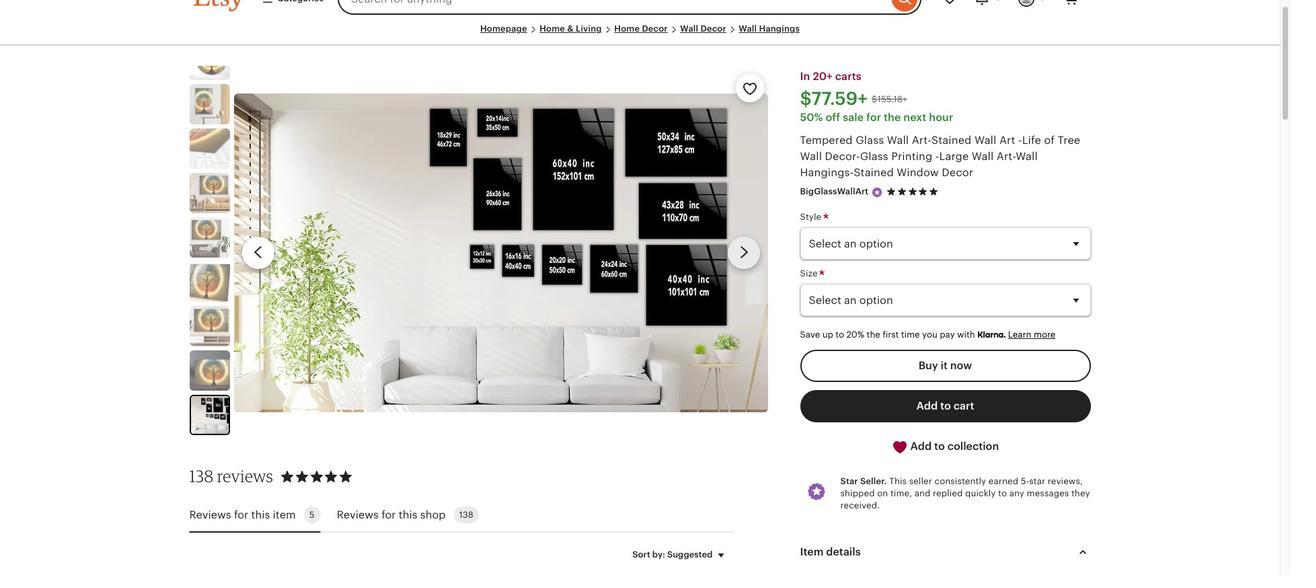 Task type: vqa. For each thing, say whether or not it's contained in the screenshot.
'20%'
yes



Task type: describe. For each thing, give the bounding box(es) containing it.
printing
[[892, 151, 933, 162]]

now
[[951, 360, 973, 371]]

item details
[[800, 546, 861, 558]]

tempered glass wall art-stained wall art life of tree wall image 8 image
[[189, 306, 230, 347]]

this for item
[[251, 509, 270, 521]]

this
[[890, 476, 907, 486]]

any
[[1010, 488, 1025, 498]]

learn
[[1008, 330, 1032, 340]]

$77.59+
[[800, 89, 868, 109]]

pay
[[940, 330, 955, 340]]

star
[[1030, 476, 1046, 486]]

tempered glass wall art-stained wall art life of tree wall image 9 image
[[189, 351, 230, 391]]

tempered glass wall art-stained wall art life of tree wall image 3 image
[[189, 84, 230, 125]]

138 for 138 reviews
[[189, 467, 214, 487]]

5
[[309, 510, 315, 520]]

wall left hangings
[[739, 24, 757, 34]]

sort
[[633, 550, 651, 560]]

50% off sale for the next hour
[[800, 112, 954, 123]]

received.
[[841, 501, 880, 511]]

home decor link
[[615, 24, 668, 34]]

wall decor link
[[680, 24, 727, 34]]

life
[[1023, 135, 1042, 146]]

wall right large
[[972, 151, 994, 162]]

and
[[915, 488, 931, 498]]

more
[[1034, 330, 1056, 340]]

reviews for this shop
[[337, 509, 446, 521]]

decor-
[[825, 151, 860, 162]]

wall hangings link
[[739, 24, 800, 34]]

quickly
[[966, 488, 996, 498]]

for for reviews for this item
[[234, 509, 249, 521]]

$155.18+
[[872, 94, 908, 104]]

1 vertical spatial glass
[[860, 151, 889, 162]]

1 vertical spatial art-
[[997, 151, 1016, 162]]

suggested
[[667, 550, 713, 560]]

consistently
[[935, 476, 987, 486]]

0 horizontal spatial tempered glass wall art-stained wall art life of tree wall image 10 image
[[191, 396, 228, 434]]

klarna.
[[978, 330, 1006, 340]]

buy it now
[[919, 360, 973, 371]]

2 horizontal spatial for
[[867, 112, 882, 123]]

0 vertical spatial glass
[[856, 135, 884, 146]]

replied
[[933, 488, 963, 498]]

living
[[576, 24, 602, 34]]

decor for wall decor
[[701, 24, 727, 34]]

reviews
[[217, 467, 273, 487]]

&
[[567, 24, 574, 34]]

add to cart button
[[800, 390, 1091, 422]]

this for shop
[[399, 509, 418, 521]]

wall down life
[[1016, 151, 1038, 162]]

1 horizontal spatial -
[[1019, 135, 1023, 146]]

$77.59+ $155.18+
[[800, 89, 908, 109]]

shop
[[420, 509, 446, 521]]

reviews for this item
[[189, 509, 296, 521]]

item
[[800, 546, 824, 558]]

save up to 20% the first time you pay with klarna. learn more
[[800, 330, 1056, 340]]

sort by: suggested button
[[623, 541, 739, 570]]

star_seller image
[[872, 186, 884, 198]]

reviews for reviews for this shop
[[337, 509, 379, 521]]

collection
[[948, 441, 999, 452]]

sort by: suggested
[[633, 550, 713, 560]]

decor inside tempered glass wall art-stained wall art -life of tree wall decor-glass printing -large wall art-wall hangings-stained window decor
[[942, 167, 974, 179]]

item details button
[[788, 536, 1103, 569]]

tempered glass wall art-stained wall art life of tree wall image 6 image
[[189, 217, 230, 258]]

seller
[[910, 476, 933, 486]]

0 horizontal spatial stained
[[854, 167, 894, 179]]

size
[[800, 268, 820, 279]]

20+
[[813, 71, 833, 82]]

window
[[897, 167, 939, 179]]

to inside the "this seller consistently earned 5-star reviews, shipped on time, and replied quickly to any messages they received."
[[999, 488, 1007, 498]]

tempered
[[800, 135, 853, 146]]

home & living
[[540, 24, 602, 34]]

tempered glass wall art-stained wall art life of tree wall image 7 image
[[189, 262, 230, 302]]

hangings-
[[800, 167, 854, 179]]

cart
[[954, 400, 975, 412]]

with
[[958, 330, 975, 340]]

50%
[[800, 112, 823, 123]]

carts
[[836, 71, 862, 82]]

they
[[1072, 488, 1091, 498]]

off
[[826, 112, 841, 123]]

add for add to collection
[[911, 441, 932, 452]]

of
[[1045, 135, 1055, 146]]

decor for home decor
[[642, 24, 668, 34]]

you
[[923, 330, 938, 340]]

wall up printing
[[887, 135, 909, 146]]

wall right home decor
[[680, 24, 699, 34]]

shipped
[[841, 488, 875, 498]]

Search for anything text field
[[338, 0, 889, 15]]

the for 20%
[[867, 330, 881, 340]]

next
[[904, 112, 927, 123]]

wall hangings
[[739, 24, 800, 34]]

star
[[841, 476, 858, 486]]

sale
[[843, 112, 864, 123]]

buy
[[919, 360, 939, 371]]

tab list containing reviews for this item
[[189, 499, 734, 533]]

5-
[[1021, 476, 1030, 486]]



Task type: locate. For each thing, give the bounding box(es) containing it.
1 reviews from the left
[[189, 509, 231, 521]]

to left collection
[[935, 441, 945, 452]]

art-
[[912, 135, 932, 146], [997, 151, 1016, 162]]

to right up
[[836, 330, 845, 340]]

0 horizontal spatial -
[[936, 151, 940, 162]]

1 horizontal spatial home
[[615, 24, 640, 34]]

home & living link
[[540, 24, 602, 34]]

138 reviews
[[189, 467, 273, 487]]

hangings
[[759, 24, 800, 34]]

reviews,
[[1048, 476, 1083, 486]]

138 for 138
[[459, 510, 474, 520]]

-
[[1019, 135, 1023, 146], [936, 151, 940, 162]]

menu bar containing homepage
[[193, 23, 1087, 46]]

1 horizontal spatial decor
[[701, 24, 727, 34]]

1 vertical spatial -
[[936, 151, 940, 162]]

add left cart
[[917, 400, 938, 412]]

tree
[[1058, 135, 1081, 146]]

reviews right 5
[[337, 509, 379, 521]]

tempered glass wall art-stained wall art -life of tree wall decor-glass printing -large wall art-wall hangings-stained window decor
[[800, 135, 1081, 179]]

learn more button
[[1008, 330, 1056, 340]]

the for for
[[884, 112, 901, 123]]

decor down large
[[942, 167, 974, 179]]

time
[[902, 330, 920, 340]]

1 horizontal spatial 138
[[459, 510, 474, 520]]

wall down the tempered
[[800, 151, 822, 162]]

stained up star_seller 'icon' at the right
[[854, 167, 894, 179]]

bigglasswallart link
[[800, 187, 869, 197]]

the
[[884, 112, 901, 123], [867, 330, 881, 340]]

1 horizontal spatial for
[[382, 509, 396, 521]]

menu bar
[[193, 23, 1087, 46]]

the left first
[[867, 330, 881, 340]]

homepage link
[[480, 24, 527, 34]]

for right sale
[[867, 112, 882, 123]]

up
[[823, 330, 834, 340]]

reviews
[[189, 509, 231, 521], [337, 509, 379, 521]]

reviews for reviews for this item
[[189, 509, 231, 521]]

banner
[[169, 0, 1111, 23]]

0 horizontal spatial the
[[867, 330, 881, 340]]

138 right shop
[[459, 510, 474, 520]]

tab list
[[189, 499, 734, 533]]

1 vertical spatial 138
[[459, 510, 474, 520]]

save
[[800, 330, 820, 340]]

by:
[[653, 550, 665, 560]]

buy it now button
[[800, 350, 1091, 382]]

to down earned
[[999, 488, 1007, 498]]

tempered glass wall art-stained wall art life of tree wall image 5 image
[[189, 173, 230, 213]]

138
[[189, 467, 214, 487], [459, 510, 474, 520]]

this seller consistently earned 5-star reviews, shipped on time, and replied quickly to any messages they received.
[[841, 476, 1091, 511]]

time,
[[891, 488, 913, 498]]

art- down art
[[997, 151, 1016, 162]]

0 vertical spatial -
[[1019, 135, 1023, 146]]

stained up large
[[932, 135, 972, 146]]

2 this from the left
[[399, 509, 418, 521]]

to left cart
[[941, 400, 951, 412]]

first
[[883, 330, 899, 340]]

1 home from the left
[[540, 24, 565, 34]]

1 horizontal spatial stained
[[932, 135, 972, 146]]

messages
[[1027, 488, 1070, 498]]

2 home from the left
[[615, 24, 640, 34]]

tempered glass wall art-stained wall art life of tree wall image 4 image
[[189, 129, 230, 169]]

the down $155.18+
[[884, 112, 901, 123]]

homepage
[[480, 24, 527, 34]]

0 vertical spatial stained
[[932, 135, 972, 146]]

0 vertical spatial art-
[[912, 135, 932, 146]]

0 horizontal spatial reviews
[[189, 509, 231, 521]]

- right art
[[1019, 135, 1023, 146]]

for down reviews
[[234, 509, 249, 521]]

in 20+ carts
[[800, 71, 862, 82]]

20%
[[847, 330, 865, 340]]

1 horizontal spatial reviews
[[337, 509, 379, 521]]

star seller.
[[841, 476, 887, 486]]

None search field
[[338, 0, 922, 15]]

0 vertical spatial 138
[[189, 467, 214, 487]]

hour
[[929, 112, 954, 123]]

0 horizontal spatial for
[[234, 509, 249, 521]]

glass up star_seller 'icon' at the right
[[860, 151, 889, 162]]

0 horizontal spatial decor
[[642, 24, 668, 34]]

1 this from the left
[[251, 509, 270, 521]]

home for home & living
[[540, 24, 565, 34]]

home left &
[[540, 24, 565, 34]]

item
[[273, 509, 296, 521]]

this left 'item'
[[251, 509, 270, 521]]

add up seller
[[911, 441, 932, 452]]

1 horizontal spatial this
[[399, 509, 418, 521]]

1 vertical spatial the
[[867, 330, 881, 340]]

details
[[827, 546, 861, 558]]

0 horizontal spatial this
[[251, 509, 270, 521]]

0 horizontal spatial art-
[[912, 135, 932, 146]]

2 horizontal spatial decor
[[942, 167, 974, 179]]

2 reviews from the left
[[337, 509, 379, 521]]

this
[[251, 509, 270, 521], [399, 509, 418, 521]]

add to collection
[[908, 441, 999, 452]]

1 vertical spatial stained
[[854, 167, 894, 179]]

this left shop
[[399, 509, 418, 521]]

style
[[800, 212, 824, 222]]

for left shop
[[382, 509, 396, 521]]

decor
[[642, 24, 668, 34], [701, 24, 727, 34], [942, 167, 974, 179]]

0 vertical spatial the
[[884, 112, 901, 123]]

home for home decor
[[615, 24, 640, 34]]

add to cart
[[917, 400, 975, 412]]

1 horizontal spatial tempered glass wall art-stained wall art life of tree wall image 10 image
[[234, 93, 768, 412]]

art
[[1000, 135, 1016, 146]]

earned
[[989, 476, 1019, 486]]

glass
[[856, 135, 884, 146], [860, 151, 889, 162]]

reviews down 138 reviews
[[189, 509, 231, 521]]

to
[[836, 330, 845, 340], [941, 400, 951, 412], [935, 441, 945, 452], [999, 488, 1007, 498]]

add for add to cart
[[917, 400, 938, 412]]

0 horizontal spatial home
[[540, 24, 565, 34]]

home down search for anything text field
[[615, 24, 640, 34]]

tempered glass wall art-stained wall art life of tree wall image 10 image
[[234, 93, 768, 412], [191, 396, 228, 434]]

- up window
[[936, 151, 940, 162]]

decor left wall hangings 'link'
[[701, 24, 727, 34]]

seller.
[[861, 476, 887, 486]]

0 vertical spatial add
[[917, 400, 938, 412]]

1 horizontal spatial art-
[[997, 151, 1016, 162]]

1 vertical spatial add
[[911, 441, 932, 452]]

for for reviews for this shop
[[382, 509, 396, 521]]

0 horizontal spatial 138
[[189, 467, 214, 487]]

wall left art
[[975, 135, 997, 146]]

1 horizontal spatial the
[[884, 112, 901, 123]]

for
[[867, 112, 882, 123], [234, 509, 249, 521], [382, 509, 396, 521]]

it
[[941, 360, 948, 371]]

wall decor
[[680, 24, 727, 34]]

decor down search for anything text field
[[642, 24, 668, 34]]

in
[[800, 71, 810, 82]]

large
[[940, 151, 969, 162]]

on
[[878, 488, 888, 498]]

home decor
[[615, 24, 668, 34]]

bigglasswallart
[[800, 187, 869, 197]]

art- up printing
[[912, 135, 932, 146]]

138 left reviews
[[189, 467, 214, 487]]

glass down the 50% off sale for the next hour
[[856, 135, 884, 146]]

add to collection button
[[800, 430, 1091, 463]]

home
[[540, 24, 565, 34], [615, 24, 640, 34]]

stained
[[932, 135, 972, 146], [854, 167, 894, 179]]



